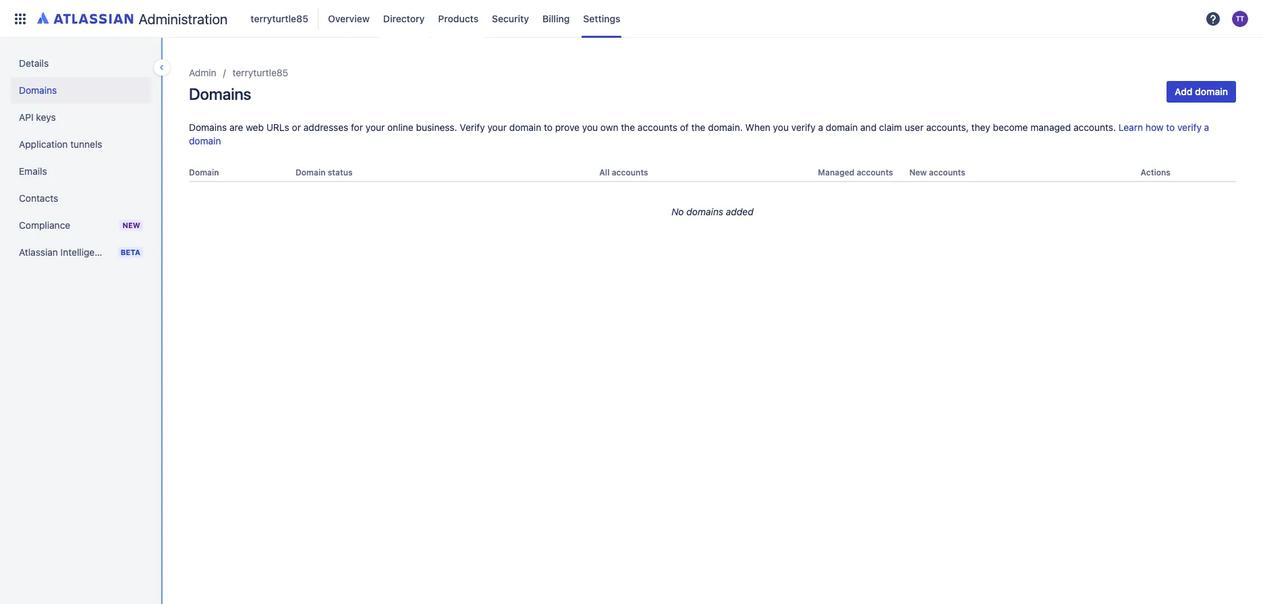 Task type: describe. For each thing, give the bounding box(es) containing it.
no
[[672, 206, 684, 217]]

appswitcher icon image
[[12, 10, 28, 27]]

administration
[[139, 10, 228, 27]]

account image
[[1232, 10, 1249, 27]]

application tunnels link
[[11, 131, 151, 158]]

domains left are
[[189, 121, 227, 133]]

emails link
[[11, 158, 151, 185]]

2 the from the left
[[692, 121, 706, 133]]

security link
[[488, 8, 533, 29]]

1 vertical spatial terryturtle85 link
[[233, 65, 288, 81]]

application tunnels
[[19, 138, 102, 150]]

overview
[[328, 12, 370, 24]]

terryturtle85 link inside global navigation "element"
[[247, 8, 313, 29]]

billing link
[[539, 8, 574, 29]]

1 your from the left
[[366, 121, 385, 133]]

domain inside "button"
[[1195, 86, 1228, 97]]

or
[[292, 121, 301, 133]]

directory
[[383, 12, 425, 24]]

settings
[[583, 12, 621, 24]]

to inside learn how to verify a domain
[[1166, 121, 1175, 133]]

products
[[438, 12, 479, 24]]

for
[[351, 121, 363, 133]]

accounts left of
[[638, 121, 678, 133]]

overview link
[[324, 8, 374, 29]]

api
[[19, 111, 33, 123]]

2 your from the left
[[488, 121, 507, 133]]

addresses
[[304, 121, 348, 133]]

help icon image
[[1205, 10, 1222, 27]]

products link
[[434, 8, 483, 29]]

global navigation element
[[8, 0, 1201, 37]]

managed
[[1031, 121, 1071, 133]]

verify inside learn how to verify a domain
[[1178, 121, 1202, 133]]

accounts for new accounts
[[929, 167, 966, 178]]

security
[[492, 12, 529, 24]]

how
[[1146, 121, 1164, 133]]

1 the from the left
[[621, 121, 635, 133]]

accounts.
[[1074, 121, 1116, 133]]

all
[[600, 167, 610, 178]]

1 to from the left
[[544, 121, 553, 133]]

accounts,
[[927, 121, 969, 133]]

details link
[[11, 50, 151, 77]]

application
[[19, 138, 68, 150]]

atlassian
[[19, 246, 58, 258]]

settings link
[[579, 8, 625, 29]]

actions
[[1141, 167, 1171, 178]]

intelligence
[[61, 246, 111, 258]]

user
[[905, 121, 924, 133]]

online
[[387, 121, 414, 133]]

compliance
[[19, 219, 70, 231]]

domain.
[[708, 121, 743, 133]]

business.
[[416, 121, 457, 133]]

emails
[[19, 165, 47, 177]]

added
[[726, 206, 754, 217]]

admin
[[189, 67, 216, 78]]

api keys link
[[11, 104, 151, 131]]

learn how to verify a domain
[[189, 121, 1210, 146]]

domains link
[[11, 77, 151, 104]]

add domain
[[1175, 86, 1228, 97]]

terryturtle85 for bottom terryturtle85 link
[[233, 67, 288, 78]]



Task type: vqa. For each thing, say whether or not it's contained in the screenshot.
External
no



Task type: locate. For each thing, give the bounding box(es) containing it.
learn how to verify a domain link
[[189, 121, 1210, 146]]

new up beta
[[122, 221, 140, 229]]

domain
[[189, 167, 219, 178], [296, 167, 326, 178]]

verify right 'when'
[[792, 121, 816, 133]]

contacts
[[19, 192, 58, 204]]

when
[[746, 121, 771, 133]]

terryturtle85 inside global navigation "element"
[[251, 12, 308, 24]]

domains up api keys at left top
[[19, 84, 57, 96]]

1 vertical spatial terryturtle85
[[233, 67, 288, 78]]

administration banner
[[0, 0, 1264, 38]]

new
[[910, 167, 927, 178], [122, 221, 140, 229]]

1 horizontal spatial verify
[[1178, 121, 1202, 133]]

a
[[818, 121, 823, 133], [1205, 121, 1210, 133]]

tunnels
[[70, 138, 102, 150]]

2 domain from the left
[[296, 167, 326, 178]]

1 horizontal spatial your
[[488, 121, 507, 133]]

0 horizontal spatial domain
[[189, 167, 219, 178]]

0 horizontal spatial the
[[621, 121, 635, 133]]

accounts
[[638, 121, 678, 133], [612, 167, 648, 178], [857, 167, 893, 178], [929, 167, 966, 178]]

own
[[601, 121, 619, 133]]

new accounts
[[910, 167, 966, 178]]

1 horizontal spatial you
[[773, 121, 789, 133]]

and
[[861, 121, 877, 133]]

terryturtle85
[[251, 12, 308, 24], [233, 67, 288, 78]]

claim
[[879, 121, 902, 133]]

2 you from the left
[[773, 121, 789, 133]]

accounts for managed accounts
[[857, 167, 893, 178]]

a up managed
[[818, 121, 823, 133]]

you
[[582, 121, 598, 133], [773, 121, 789, 133]]

verify
[[460, 121, 485, 133]]

accounts for all accounts
[[612, 167, 648, 178]]

domain for domain
[[189, 167, 219, 178]]

0 vertical spatial terryturtle85
[[251, 12, 308, 24]]

you right 'when'
[[773, 121, 789, 133]]

your
[[366, 121, 385, 133], [488, 121, 507, 133]]

0 horizontal spatial to
[[544, 121, 553, 133]]

your right for in the left of the page
[[366, 121, 385, 133]]

administration link
[[32, 8, 233, 29]]

the right own
[[621, 121, 635, 133]]

verify
[[792, 121, 816, 133], [1178, 121, 1202, 133]]

add
[[1175, 86, 1193, 97]]

accounts right the all in the left top of the page
[[612, 167, 648, 178]]

managed accounts
[[818, 167, 893, 178]]

0 horizontal spatial verify
[[792, 121, 816, 133]]

managed
[[818, 167, 855, 178]]

accounts right managed
[[857, 167, 893, 178]]

domain status
[[296, 167, 353, 178]]

1 vertical spatial new
[[122, 221, 140, 229]]

atlassian intelligence
[[19, 246, 111, 258]]

2 a from the left
[[1205, 121, 1210, 133]]

the right of
[[692, 121, 706, 133]]

verify right how
[[1178, 121, 1202, 133]]

0 vertical spatial terryturtle85 link
[[247, 8, 313, 29]]

terryturtle85 for terryturtle85 link within the global navigation "element"
[[251, 12, 308, 24]]

contacts link
[[11, 185, 151, 212]]

are
[[230, 121, 243, 133]]

billing
[[543, 12, 570, 24]]

domains are web urls or addresses for your online business. verify your domain to prove you own the accounts of the domain. when you verify a domain and claim user accounts, they become managed accounts.
[[189, 121, 1119, 133]]

details
[[19, 57, 49, 69]]

2 to from the left
[[1166, 121, 1175, 133]]

0 vertical spatial new
[[910, 167, 927, 178]]

become
[[993, 121, 1028, 133]]

1 horizontal spatial a
[[1205, 121, 1210, 133]]

no domains added
[[672, 206, 754, 217]]

status
[[328, 167, 353, 178]]

to left prove
[[544, 121, 553, 133]]

1 domain from the left
[[189, 167, 219, 178]]

your right verify
[[488, 121, 507, 133]]

keys
[[36, 111, 56, 123]]

urls
[[266, 121, 289, 133]]

prove
[[555, 121, 580, 133]]

new for new accounts
[[910, 167, 927, 178]]

domain inside learn how to verify a domain
[[189, 135, 221, 146]]

1 horizontal spatial domain
[[296, 167, 326, 178]]

domains down admin link
[[189, 84, 251, 103]]

domains
[[687, 206, 724, 217]]

0 horizontal spatial new
[[122, 221, 140, 229]]

web
[[246, 121, 264, 133]]

the
[[621, 121, 635, 133], [692, 121, 706, 133]]

accounts down accounts,
[[929, 167, 966, 178]]

api keys
[[19, 111, 56, 123]]

2 verify from the left
[[1178, 121, 1202, 133]]

to right how
[[1166, 121, 1175, 133]]

domains
[[19, 84, 57, 96], [189, 84, 251, 103], [189, 121, 227, 133]]

to
[[544, 121, 553, 133], [1166, 121, 1175, 133]]

0 horizontal spatial your
[[366, 121, 385, 133]]

1 horizontal spatial to
[[1166, 121, 1175, 133]]

learn
[[1119, 121, 1143, 133]]

new for new
[[122, 221, 140, 229]]

add domain button
[[1167, 81, 1237, 103]]

you left own
[[582, 121, 598, 133]]

terryturtle85 link
[[247, 8, 313, 29], [233, 65, 288, 81]]

beta
[[121, 248, 140, 256]]

0 horizontal spatial a
[[818, 121, 823, 133]]

domain for domain status
[[296, 167, 326, 178]]

of
[[680, 121, 689, 133]]

directory link
[[379, 8, 429, 29]]

atlassian image
[[37, 9, 133, 26], [37, 9, 133, 26]]

they
[[972, 121, 991, 133]]

admin link
[[189, 65, 216, 81]]

0 horizontal spatial you
[[582, 121, 598, 133]]

domain
[[1195, 86, 1228, 97], [509, 121, 541, 133], [826, 121, 858, 133], [189, 135, 221, 146]]

a inside learn how to verify a domain
[[1205, 121, 1210, 133]]

1 a from the left
[[818, 121, 823, 133]]

1 you from the left
[[582, 121, 598, 133]]

all accounts
[[600, 167, 648, 178]]

new down user
[[910, 167, 927, 178]]

1 verify from the left
[[792, 121, 816, 133]]

a down add domain "button"
[[1205, 121, 1210, 133]]

1 horizontal spatial new
[[910, 167, 927, 178]]

1 horizontal spatial the
[[692, 121, 706, 133]]



